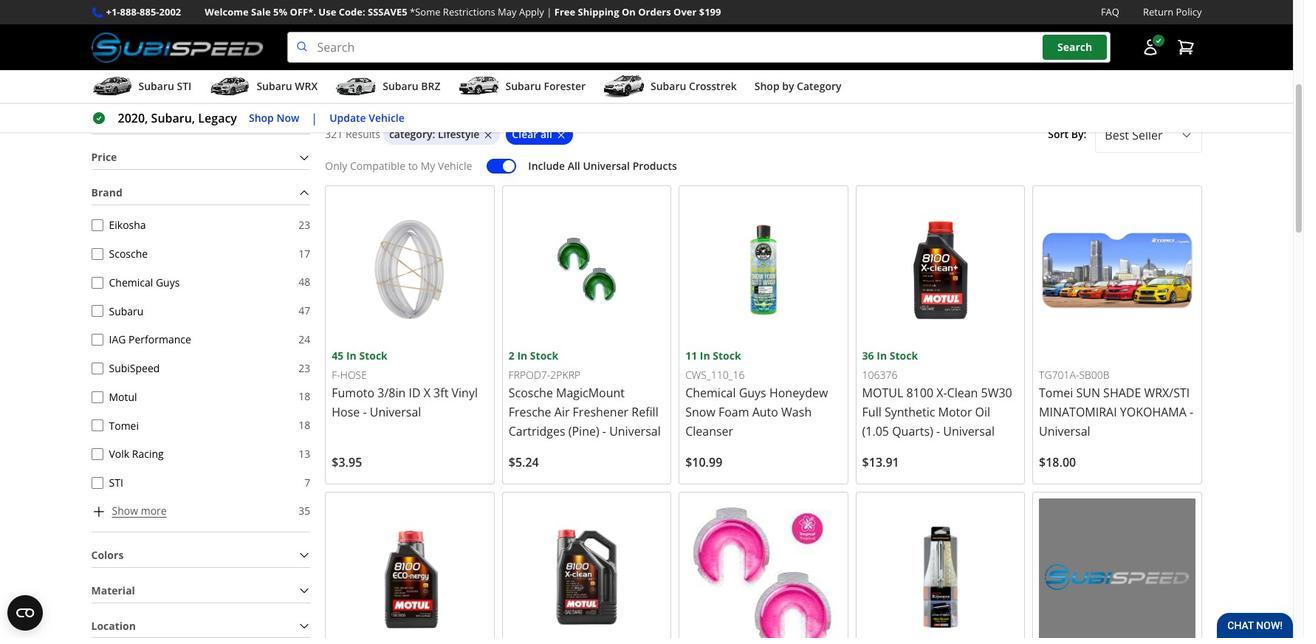 Task type: locate. For each thing, give the bounding box(es) containing it.
faq
[[1102, 5, 1120, 18]]

category
[[389, 127, 433, 141]]

13
[[299, 447, 311, 461]]

subaru left forester
[[506, 79, 541, 93]]

shop left the by
[[755, 79, 780, 93]]

vehicle right my
[[438, 159, 472, 173]]

wrx/sti
[[1145, 385, 1190, 401]]

all
[[541, 127, 553, 141]]

code:
[[339, 5, 365, 18]]

subaru for subaru sti
[[139, 79, 174, 93]]

sti up 2020, subaru, legacy at top left
[[177, 79, 192, 93]]

guys up the performance
[[156, 275, 180, 290]]

4 in from the left
[[877, 349, 887, 363]]

location
[[91, 619, 136, 633]]

scosche down eikosha
[[109, 247, 148, 261]]

and
[[748, 33, 765, 47]]

location button
[[91, 615, 311, 638]]

1 18 from the top
[[299, 390, 311, 404]]

2 in from the left
[[517, 349, 528, 363]]

1 vertical spatial shop
[[249, 111, 274, 125]]

scosche magicmount fresche air freshener refill cartridges (pine) - universal image
[[509, 192, 665, 348]]

in inside 11 in stock cws_110_16 chemical guys honeydew snow foam auto wash cleanser
[[700, 349, 710, 363]]

0 vertical spatial shop
[[755, 79, 780, 93]]

1 23 from the top
[[299, 218, 311, 232]]

1 vertical spatial chemical
[[686, 385, 736, 401]]

frpod7-
[[509, 368, 551, 382]]

0 vertical spatial sti
[[177, 79, 192, 93]]

motul 8100 x-clean engine oil 5w40 5l - universal image
[[509, 499, 665, 638]]

Subaru button
[[91, 305, 103, 317]]

universal down the 3/8in
[[370, 404, 421, 421]]

3 in from the left
[[700, 349, 710, 363]]

1 vertical spatial tomei
[[109, 419, 139, 433]]

1 vertical spatial 18
[[299, 418, 311, 432]]

in inside 45 in stock f-hose fumoto 3/8in id x 3ft vinyl hose - universal
[[346, 349, 357, 363]]

universal down 'minatomirai'
[[1040, 424, 1091, 440]]

321
[[325, 127, 343, 141]]

motul 8100 eco-nergy 5w30 full synthetic motor oil (1.05 quarts) - universal image
[[332, 499, 488, 638]]

headers
[[707, 33, 745, 47]]

subaru sti button
[[91, 73, 192, 103]]

- down wrx/sti
[[1190, 404, 1194, 421]]

in for 2pkrp
[[517, 349, 528, 363]]

price
[[91, 150, 117, 164]]

0 vertical spatial chemical
[[109, 275, 153, 290]]

Scosche button
[[91, 248, 103, 260]]

| left free
[[547, 5, 552, 18]]

shop inside dropdown button
[[755, 79, 780, 93]]

guys inside 11 in stock cws_110_16 chemical guys honeydew snow foam auto wash cleanser
[[739, 385, 767, 401]]

open widget image
[[7, 595, 43, 631]]

a subaru forester thumbnail image image
[[458, 75, 500, 98]]

sti
[[177, 79, 192, 93], [109, 476, 123, 490]]

fumoto 3/8in id x 3ft vinyl hose - universal image
[[332, 192, 488, 348]]

5w30
[[982, 385, 1013, 401]]

18 left fumoto
[[299, 390, 311, 404]]

0 vertical spatial 23
[[299, 218, 311, 232]]

321 results
[[325, 127, 380, 141]]

0 horizontal spatial guys
[[156, 275, 180, 290]]

stock inside 45 in stock f-hose fumoto 3/8in id x 3ft vinyl hose - universal
[[359, 349, 388, 363]]

Volk Racing button
[[91, 449, 103, 460]]

chemical
[[109, 275, 153, 290], [686, 385, 736, 401]]

1 horizontal spatial shop
[[755, 79, 780, 93]]

stock up hose
[[359, 349, 388, 363]]

eikosha air spencer giga clip - universal image
[[863, 499, 1019, 638]]

1 vertical spatial 23
[[299, 361, 311, 375]]

0 horizontal spatial scosche
[[109, 247, 148, 261]]

chemical down cws_110_16
[[686, 385, 736, 401]]

in for hose
[[346, 349, 357, 363]]

stock inside 11 in stock cws_110_16 chemical guys honeydew snow foam auto wash cleanser
[[713, 349, 742, 363]]

fog lights button
[[793, 0, 922, 64]]

material
[[91, 583, 135, 598]]

in right 36
[[877, 349, 887, 363]]

guys
[[156, 275, 180, 290], [739, 385, 767, 401]]

1 horizontal spatial chemical
[[686, 385, 736, 401]]

exhaust headers and manifolds image
[[653, 0, 781, 28]]

fuel injectors button
[[232, 0, 360, 64]]

18 for motul
[[299, 390, 311, 404]]

guys up auto
[[739, 385, 767, 401]]

18 up 13
[[299, 418, 311, 432]]

cws_110_16
[[686, 368, 745, 382]]

24
[[299, 332, 311, 346]]

1 in from the left
[[346, 349, 357, 363]]

23 down 24
[[299, 361, 311, 375]]

2 stock from the left
[[530, 349, 559, 363]]

subaru brz
[[383, 79, 441, 93]]

0 vertical spatial vehicle
[[369, 111, 405, 125]]

scosche down frpod7-
[[509, 385, 553, 401]]

1 stock from the left
[[359, 349, 388, 363]]

universal inside 45 in stock f-hose fumoto 3/8in id x 3ft vinyl hose - universal
[[370, 404, 421, 421]]

- right quarts)
[[937, 424, 941, 440]]

0 horizontal spatial |
[[311, 110, 318, 126]]

foam
[[719, 404, 750, 421]]

+1-888-885-2002
[[106, 5, 181, 18]]

1 horizontal spatial tomei
[[1040, 385, 1074, 401]]

shop
[[755, 79, 780, 93], [249, 111, 274, 125]]

subaru forester
[[506, 79, 586, 93]]

universal down motor
[[944, 424, 995, 440]]

0 vertical spatial guys
[[156, 275, 180, 290]]

$13.91
[[863, 455, 900, 471]]

tomei right tomei button
[[109, 419, 139, 433]]

tomei down tg701a-
[[1040, 385, 1074, 401]]

volk racing
[[109, 447, 164, 461]]

Chemical Guys button
[[91, 277, 103, 289]]

0 horizontal spatial tomei
[[109, 419, 139, 433]]

1 horizontal spatial vehicle
[[438, 159, 472, 173]]

motul 8100 x-clean 5w30 full synthetic motor oil (1.05 quarts) - universal image
[[863, 192, 1019, 348]]

in right 45
[[346, 349, 357, 363]]

honeydew
[[770, 385, 828, 401]]

scosche
[[109, 247, 148, 261], [509, 385, 553, 401]]

0 vertical spatial 18
[[299, 390, 311, 404]]

47
[[299, 304, 311, 318]]

- right hose
[[363, 404, 367, 421]]

intercoolers
[[1111, 33, 1166, 47]]

id
[[409, 385, 421, 401]]

1 vertical spatial sti
[[109, 476, 123, 490]]

|
[[547, 5, 552, 18], [311, 110, 318, 126]]

SubiSpeed button
[[91, 363, 103, 374]]

universal
[[583, 159, 630, 173], [370, 404, 421, 421], [610, 424, 661, 440], [944, 424, 995, 440], [1040, 424, 1091, 440]]

2 in stock frpod7-2pkrp scosche magicmount fresche air freshener refill cartridges (pine) - universal
[[509, 349, 661, 440]]

2002
[[159, 5, 181, 18]]

23 up 17
[[299, 218, 311, 232]]

0 vertical spatial tomei
[[1040, 385, 1074, 401]]

subaru inside dropdown button
[[383, 79, 419, 93]]

category : lifestyle
[[389, 127, 480, 141]]

stock up the '106376'
[[890, 349, 918, 363]]

brand
[[91, 185, 122, 199]]

subispeed logo image
[[91, 32, 263, 63]]

fuel
[[265, 33, 284, 47]]

stock up cws_110_16
[[713, 349, 742, 363]]

in for motul
[[877, 349, 887, 363]]

chemical right the chemical guys button
[[109, 275, 153, 290]]

tg701a-
[[1040, 368, 1080, 382]]

1 vertical spatial |
[[311, 110, 318, 126]]

11
[[686, 349, 698, 363]]

2 18 from the top
[[299, 418, 311, 432]]

(1.05
[[863, 424, 890, 440]]

stock for motul
[[890, 349, 918, 363]]

subaru sti
[[139, 79, 192, 93]]

exhaust headers and manifolds
[[669, 33, 765, 62]]

1 horizontal spatial |
[[547, 5, 552, 18]]

subaru up shop now
[[257, 79, 292, 93]]

subaru brz button
[[336, 73, 441, 103]]

shop now link
[[249, 110, 299, 127]]

0 horizontal spatial vehicle
[[369, 111, 405, 125]]

fumoto
[[332, 385, 375, 401]]

tomei sun shade wrx/sti minatomirai yokohama - universal image
[[1040, 192, 1196, 348]]

5%
[[273, 5, 288, 18]]

stock inside the 2 in stock frpod7-2pkrp scosche magicmount fresche air freshener refill cartridges (pine) - universal
[[530, 349, 559, 363]]

magicmount
[[556, 385, 625, 401]]

subaru right subaru button at the top
[[109, 304, 144, 318]]

universal down refill
[[610, 424, 661, 440]]

orders
[[638, 5, 671, 18]]

in right 11
[[700, 349, 710, 363]]

front lips
[[554, 33, 599, 47]]

vehicle up results
[[369, 111, 405, 125]]

products
[[633, 159, 677, 173]]

x
[[424, 385, 431, 401]]

4 stock from the left
[[890, 349, 918, 363]]

+1-
[[106, 5, 120, 18]]

restrictions
[[443, 5, 496, 18]]

subaru up subaru,
[[139, 79, 174, 93]]

in right 2
[[517, 349, 528, 363]]

36 in stock 106376 motul 8100 x-clean 5w30 full synthetic motor oil (1.05 quarts) - universal
[[863, 349, 1013, 440]]

2 23 from the top
[[299, 361, 311, 375]]

shop left "now"
[[249, 111, 274, 125]]

stock up frpod7-
[[530, 349, 559, 363]]

sti right sti button
[[109, 476, 123, 490]]

$5.24
[[509, 455, 539, 471]]

shop for shop by category
[[755, 79, 780, 93]]

subaru wrx
[[257, 79, 318, 93]]

23
[[299, 218, 311, 232], [299, 361, 311, 375]]

subaru left crosstrek
[[651, 79, 687, 93]]

1 horizontal spatial guys
[[739, 385, 767, 401]]

f-
[[332, 368, 340, 382]]

motor
[[939, 404, 973, 421]]

Tomei button
[[91, 420, 103, 432]]

turbos image
[[92, 0, 219, 28]]

1 horizontal spatial scosche
[[509, 385, 553, 401]]

subaru for subaru crosstrek
[[651, 79, 687, 93]]

1 vertical spatial scosche
[[509, 385, 553, 401]]

| right "now"
[[311, 110, 318, 126]]

2pkrp
[[551, 368, 581, 382]]

- down freshener
[[603, 424, 607, 440]]

subaru left brz
[[383, 79, 419, 93]]

stock inside 36 in stock 106376 motul 8100 x-clean 5w30 full synthetic motor oil (1.05 quarts) - universal
[[890, 349, 918, 363]]

45 in stock f-hose fumoto 3/8in id x 3ft vinyl hose - universal
[[332, 349, 478, 421]]

1 vertical spatial guys
[[739, 385, 767, 401]]

Motul button
[[91, 391, 103, 403]]

in inside 36 in stock 106376 motul 8100 x-clean 5w30 full synthetic motor oil (1.05 quarts) - universal
[[877, 349, 887, 363]]

in inside the 2 in stock frpod7-2pkrp scosche magicmount fresche air freshener refill cartridges (pine) - universal
[[517, 349, 528, 363]]

off*.
[[290, 5, 316, 18]]

1 horizontal spatial sti
[[177, 79, 192, 93]]

brand button
[[91, 182, 311, 204]]

1 vertical spatial vehicle
[[438, 159, 472, 173]]

may
[[498, 5, 517, 18]]

0 horizontal spatial sti
[[109, 476, 123, 490]]

universal inside 36 in stock 106376 motul 8100 x-clean 5w30 full synthetic motor oil (1.05 quarts) - universal
[[944, 424, 995, 440]]

3 stock from the left
[[713, 349, 742, 363]]

0 horizontal spatial shop
[[249, 111, 274, 125]]

Eikosha button
[[91, 220, 103, 231]]

in
[[346, 349, 357, 363], [517, 349, 528, 363], [700, 349, 710, 363], [877, 349, 887, 363]]

18 for tomei
[[299, 418, 311, 432]]

STI button
[[91, 477, 103, 489]]

subaru for subaru wrx
[[257, 79, 292, 93]]

0 vertical spatial scosche
[[109, 247, 148, 261]]

stock for chemical
[[713, 349, 742, 363]]

stock
[[359, 349, 388, 363], [530, 349, 559, 363], [713, 349, 742, 363], [890, 349, 918, 363]]

update vehicle
[[330, 111, 405, 125]]

front
[[554, 33, 579, 47]]

racing
[[132, 447, 164, 461]]



Task type: describe. For each thing, give the bounding box(es) containing it.
manifolds
[[695, 49, 740, 62]]

3/8in
[[378, 385, 406, 401]]

freshener
[[573, 404, 629, 421]]

colors
[[91, 548, 124, 562]]

chemical guys
[[109, 275, 180, 290]]

clear
[[512, 127, 538, 141]]

subaru for subaru brz
[[383, 79, 419, 93]]

eikosha air spencer giga clipia - universal image
[[1040, 499, 1196, 638]]

*some
[[410, 5, 441, 18]]

universal inside the 2 in stock frpod7-2pkrp scosche magicmount fresche air freshener refill cartridges (pine) - universal
[[610, 424, 661, 440]]

48
[[299, 275, 311, 289]]

subaru for subaru forester
[[506, 79, 541, 93]]

stock for 2pkrp
[[530, 349, 559, 363]]

full
[[863, 404, 882, 421]]

to
[[408, 159, 418, 173]]

front lips image
[[513, 0, 640, 28]]

only compatible to my vehicle
[[325, 159, 472, 173]]

IAG Performance button
[[91, 334, 103, 346]]

0 horizontal spatial chemical
[[109, 275, 153, 290]]

compatible
[[350, 159, 406, 173]]

category
[[797, 79, 842, 93]]

air
[[555, 404, 570, 421]]

(pine)
[[569, 424, 600, 440]]

include all universal products
[[529, 159, 677, 173]]

Select... button
[[1096, 117, 1202, 153]]

wheels
[[981, 33, 1014, 47]]

- inside tg701a-sb00b tomei sun shade wrx/sti minatomirai yokohama - universal
[[1190, 404, 1194, 421]]

intercoolers image
[[1075, 0, 1202, 28]]

exhaust
[[669, 33, 705, 47]]

subaru,
[[151, 110, 195, 126]]

exhaust headers and manifolds button
[[653, 0, 781, 64]]

shade
[[1104, 385, 1142, 401]]

&
[[437, 33, 444, 47]]

show
[[112, 504, 138, 518]]

my
[[421, 159, 435, 173]]

button image
[[1142, 39, 1160, 56]]

show more button
[[91, 503, 167, 520]]

0 vertical spatial |
[[547, 5, 552, 18]]

welcome
[[205, 5, 249, 18]]

return policy
[[1144, 5, 1202, 18]]

cartridges
[[509, 424, 566, 440]]

- inside 36 in stock 106376 motul 8100 x-clean 5w30 full synthetic motor oil (1.05 quarts) - universal
[[937, 424, 941, 440]]

- inside the 2 in stock frpod7-2pkrp scosche magicmount fresche air freshener refill cartridges (pine) - universal
[[603, 424, 607, 440]]

on
[[622, 5, 636, 18]]

universal inside tg701a-sb00b tomei sun shade wrx/sti minatomirai yokohama - universal
[[1040, 424, 1091, 440]]

update
[[330, 111, 366, 125]]

select... image
[[1181, 129, 1193, 141]]

chemical guys honeydew snow foam auto wash cleanser image
[[686, 192, 842, 348]]

23 for eikosha
[[299, 218, 311, 232]]

tg701a-sb00b tomei sun shade wrx/sti minatomirai yokohama - universal
[[1040, 368, 1194, 440]]

17
[[299, 246, 311, 260]]

a subaru wrx thumbnail image image
[[209, 75, 251, 98]]

$10.99
[[686, 455, 723, 471]]

wheels image
[[934, 0, 1061, 28]]

material button
[[91, 580, 311, 603]]

- inside 45 in stock f-hose fumoto 3/8in id x 3ft vinyl hose - universal
[[363, 404, 367, 421]]

snow
[[686, 404, 716, 421]]

policy
[[1177, 5, 1202, 18]]

wash
[[782, 404, 812, 421]]

shop now
[[249, 111, 299, 125]]

eikosha
[[109, 218, 146, 232]]

45
[[332, 349, 344, 363]]

$3.95
[[332, 455, 362, 471]]

in for chemical
[[700, 349, 710, 363]]

fresche
[[509, 404, 552, 421]]

brz
[[421, 79, 441, 93]]

scosche magicmount fresche air freshener refill cartridges - tropical image
[[686, 499, 842, 638]]

volk
[[109, 447, 129, 461]]

885-
[[140, 5, 159, 18]]

subispeed
[[109, 361, 160, 375]]

a subaru sti thumbnail image image
[[91, 75, 133, 98]]

tomei inside tg701a-sb00b tomei sun shade wrx/sti minatomirai yokohama - universal
[[1040, 385, 1074, 401]]

shop for shop now
[[249, 111, 274, 125]]

shop by category
[[755, 79, 842, 93]]

fuel injectors image
[[232, 0, 359, 28]]

sun
[[1077, 385, 1101, 401]]

clean
[[948, 385, 978, 401]]

scosche inside the 2 in stock frpod7-2pkrp scosche magicmount fresche air freshener refill cartridges (pine) - universal
[[509, 385, 553, 401]]

lifestyle
[[438, 127, 480, 141]]

minatomirai
[[1040, 404, 1118, 421]]

spoilers & wings button
[[372, 0, 501, 64]]

include
[[529, 159, 565, 173]]

sb00b
[[1080, 368, 1110, 382]]

wings
[[447, 33, 474, 47]]

x-
[[937, 385, 948, 401]]

use
[[319, 5, 336, 18]]

vehicle inside button
[[369, 111, 405, 125]]

sti inside dropdown button
[[177, 79, 192, 93]]

iag
[[109, 333, 126, 347]]

2020,
[[118, 110, 148, 126]]

chemical inside 11 in stock cws_110_16 chemical guys honeydew snow foam auto wash cleanser
[[686, 385, 736, 401]]

*some restrictions may apply | free shipping on orders over $199
[[410, 5, 721, 18]]

fog lights image
[[794, 0, 921, 28]]

subaru crosstrek button
[[604, 73, 737, 103]]

colors button
[[91, 545, 311, 567]]

search input field
[[287, 32, 1111, 63]]

a subaru crosstrek thumbnail image image
[[604, 75, 645, 98]]

sssave5
[[368, 5, 408, 18]]

shipping
[[578, 5, 620, 18]]

now
[[277, 111, 299, 125]]

2
[[509, 349, 515, 363]]

lights
[[853, 33, 880, 47]]

23 for subispeed
[[299, 361, 311, 375]]

universal right all
[[583, 159, 630, 173]]

spoilers & wings image
[[373, 0, 500, 28]]

iag performance
[[109, 333, 191, 347]]

oil
[[976, 404, 991, 421]]

performance
[[129, 333, 191, 347]]

spoilers & wings
[[398, 33, 474, 47]]

subaru wrx button
[[209, 73, 318, 103]]

hose
[[332, 404, 360, 421]]

vinyl
[[452, 385, 478, 401]]

stock for hose
[[359, 349, 388, 363]]

subaru forester button
[[458, 73, 586, 103]]

synthetic
[[885, 404, 936, 421]]

fuel injectors
[[265, 33, 326, 47]]

a subaru brz thumbnail image image
[[336, 75, 377, 98]]

search button
[[1043, 35, 1108, 60]]

106376
[[863, 368, 898, 382]]

3ft
[[434, 385, 449, 401]]

auto
[[753, 404, 779, 421]]



Task type: vqa. For each thing, say whether or not it's contained in the screenshot.


